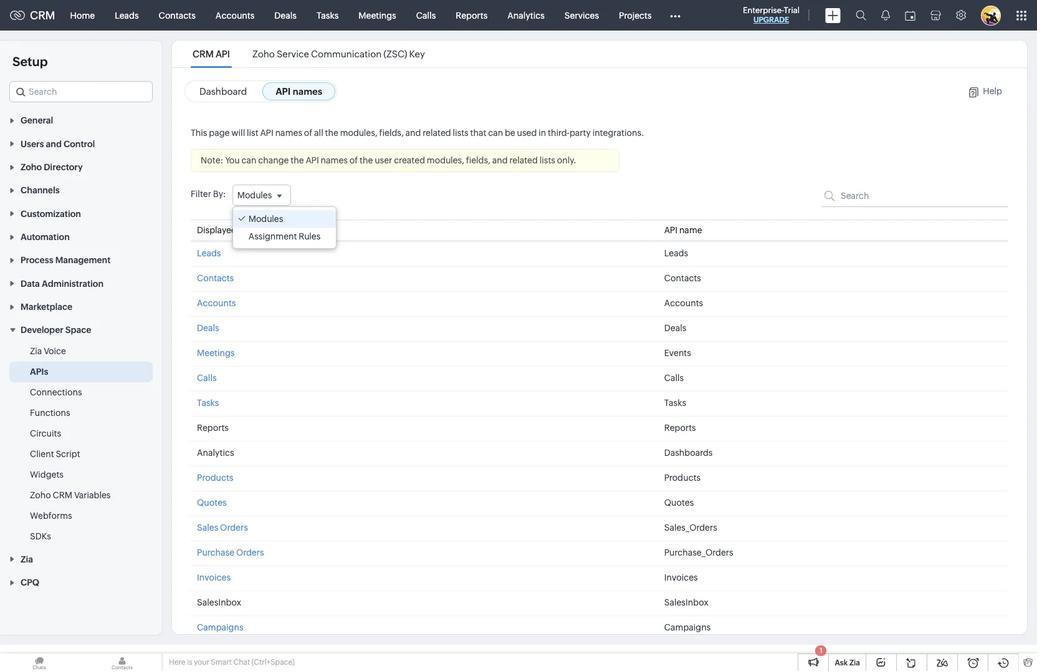 Task type: vqa. For each thing, say whether or not it's contained in the screenshot.
Purchase Orders link
yes



Task type: describe. For each thing, give the bounding box(es) containing it.
by:
[[213, 189, 226, 199]]

1 vertical spatial names
[[275, 128, 303, 138]]

1 horizontal spatial fields,
[[466, 155, 491, 165]]

2 horizontal spatial tasks
[[665, 398, 687, 408]]

all
[[314, 128, 324, 138]]

analytics link
[[498, 0, 555, 30]]

0 horizontal spatial modules,
[[340, 128, 378, 138]]

sales orders link
[[197, 523, 248, 533]]

1 salesinbox from the left
[[197, 598, 241, 608]]

dashboard
[[200, 86, 247, 97]]

you
[[225, 155, 240, 165]]

1 vertical spatial related
[[510, 155, 538, 165]]

chats image
[[0, 654, 79, 671]]

general
[[21, 116, 53, 126]]

sales_orders
[[665, 523, 718, 533]]

profile element
[[974, 0, 1009, 30]]

webforms
[[30, 511, 72, 521]]

will
[[232, 128, 245, 138]]

0 vertical spatial of
[[304, 128, 313, 138]]

sdks link
[[30, 530, 51, 543]]

0 vertical spatial calls link
[[407, 0, 446, 30]]

0 vertical spatial analytics
[[508, 10, 545, 20]]

1 horizontal spatial contacts
[[197, 273, 234, 283]]

third-
[[548, 128, 570, 138]]

zia for zia
[[21, 554, 33, 564]]

(zsc)
[[384, 49, 408, 59]]

0 horizontal spatial leads
[[115, 10, 139, 20]]

api down service
[[276, 86, 291, 97]]

1 vertical spatial leads link
[[197, 248, 221, 258]]

that
[[471, 128, 487, 138]]

2 horizontal spatial leads
[[665, 248, 689, 258]]

0 horizontal spatial can
[[242, 155, 257, 165]]

filter by:
[[191, 189, 226, 199]]

create menu element
[[818, 0, 849, 30]]

2 products from the left
[[665, 473, 701, 483]]

1 horizontal spatial tasks link
[[307, 0, 349, 30]]

dashboards
[[665, 448, 713, 458]]

0 vertical spatial names
[[293, 86, 323, 97]]

1 horizontal spatial deals link
[[265, 0, 307, 30]]

1 horizontal spatial meetings link
[[349, 0, 407, 30]]

created
[[394, 155, 425, 165]]

search image
[[856, 10, 867, 21]]

api names link
[[263, 82, 336, 100]]

user
[[375, 155, 393, 165]]

developer space
[[21, 325, 91, 335]]

here
[[169, 658, 186, 667]]

only.
[[557, 155, 577, 165]]

1 vertical spatial meetings
[[197, 348, 235, 358]]

2 horizontal spatial deals
[[665, 323, 687, 333]]

sales
[[197, 523, 218, 533]]

chat
[[234, 658, 250, 667]]

voice
[[44, 346, 66, 356]]

orders for purchase orders
[[236, 548, 264, 558]]

list
[[247, 128, 259, 138]]

sales orders
[[197, 523, 248, 533]]

0 horizontal spatial related
[[423, 128, 451, 138]]

assignment rules
[[249, 231, 321, 241]]

zoho for zoho service communication (zsc) key
[[253, 49, 275, 59]]

crm link
[[10, 9, 55, 22]]

space
[[65, 325, 91, 335]]

cpq button
[[0, 571, 162, 594]]

cpq
[[21, 578, 39, 588]]

api down all
[[306, 155, 319, 165]]

0 horizontal spatial reports
[[197, 423, 229, 433]]

quotes link
[[197, 498, 227, 508]]

0 horizontal spatial meetings link
[[197, 348, 235, 358]]

projects link
[[609, 0, 662, 30]]

1 quotes from the left
[[197, 498, 227, 508]]

channels button
[[0, 178, 162, 202]]

upgrade
[[754, 16, 790, 24]]

contacts image
[[83, 654, 162, 671]]

2 vertical spatial and
[[493, 155, 508, 165]]

2 horizontal spatial contacts
[[665, 273, 702, 283]]

general button
[[0, 109, 162, 132]]

zoho for zoho crm variables
[[30, 491, 51, 501]]

functions link
[[30, 407, 70, 419]]

api name
[[665, 225, 703, 235]]

purchase orders
[[197, 548, 264, 558]]

zoho crm variables
[[30, 491, 111, 501]]

zoho service communication (zsc) key link
[[251, 49, 427, 59]]

0 vertical spatial meetings
[[359, 10, 397, 20]]

calendar image
[[906, 10, 916, 20]]

zoho directory button
[[0, 155, 162, 178]]

0 horizontal spatial calls
[[197, 373, 217, 383]]

and inside dropdown button
[[46, 139, 62, 149]]

crm api
[[193, 49, 230, 59]]

as
[[267, 225, 276, 235]]

integrations.
[[593, 128, 645, 138]]

administration
[[42, 279, 104, 289]]

0 vertical spatial accounts link
[[206, 0, 265, 30]]

used
[[517, 128, 537, 138]]

crm inside developer space region
[[53, 491, 72, 501]]

2 campaigns from the left
[[665, 623, 711, 632]]

zoho crm variables link
[[30, 489, 111, 502]]

process management button
[[0, 248, 162, 272]]

home
[[70, 10, 95, 20]]

0 vertical spatial fields,
[[380, 128, 404, 138]]

products link
[[197, 473, 234, 483]]

widgets
[[30, 470, 64, 480]]

0 horizontal spatial the
[[291, 155, 304, 165]]

accounts inside "accounts" link
[[216, 10, 255, 20]]

1 vertical spatial tasks link
[[197, 398, 219, 408]]

marketplace
[[21, 302, 72, 312]]

customization button
[[0, 202, 162, 225]]

assignment
[[249, 231, 297, 241]]

(ctrl+space)
[[252, 658, 295, 667]]

data
[[21, 279, 40, 289]]

zoho directory
[[21, 162, 83, 172]]

1 horizontal spatial leads
[[197, 248, 221, 258]]

2 horizontal spatial reports
[[665, 423, 697, 433]]

note: you can change the api names of the user created modules, fields, and related lists only.
[[201, 155, 577, 165]]

functions
[[30, 408, 70, 418]]

home link
[[60, 0, 105, 30]]

your
[[194, 658, 210, 667]]

0 horizontal spatial tasks
[[197, 398, 219, 408]]

campaigns link
[[197, 623, 244, 632]]

1 vertical spatial search text field
[[822, 185, 1009, 207]]

zoho for zoho directory
[[21, 162, 42, 172]]

developer space button
[[0, 318, 162, 341]]

dashboard link
[[187, 82, 260, 100]]

trial
[[784, 6, 800, 15]]

1 horizontal spatial deals
[[275, 10, 297, 20]]

this page will list api names of all the modules, fields, and related lists that can be used in third-party integrations.
[[191, 128, 645, 138]]

1 vertical spatial modules
[[249, 214, 283, 224]]

2 invoices from the left
[[665, 573, 698, 583]]

0 vertical spatial lists
[[453, 128, 469, 138]]

ask zia
[[835, 659, 861, 667]]

enterprise-
[[744, 6, 784, 15]]

help
[[984, 86, 1003, 96]]

displayed
[[197, 225, 237, 235]]

1 invoices from the left
[[197, 573, 231, 583]]

users and control
[[21, 139, 95, 149]]

crm for crm
[[30, 9, 55, 22]]

setup
[[12, 54, 48, 69]]

displayed in tabs as
[[197, 225, 276, 235]]



Task type: locate. For each thing, give the bounding box(es) containing it.
customization
[[21, 209, 81, 219]]

channels
[[21, 185, 60, 195]]

1 horizontal spatial the
[[325, 128, 339, 138]]

reports up products link
[[197, 423, 229, 433]]

1 vertical spatial accounts link
[[197, 298, 236, 308]]

api left name
[[665, 225, 678, 235]]

quotes
[[197, 498, 227, 508], [665, 498, 694, 508]]

1 vertical spatial of
[[350, 155, 358, 165]]

apis
[[30, 367, 48, 377]]

lists left that
[[453, 128, 469, 138]]

crm left home
[[30, 9, 55, 22]]

reports left analytics link
[[456, 10, 488, 20]]

and right users
[[46, 139, 62, 149]]

contacts link down displayed
[[197, 273, 234, 283]]

1 vertical spatial analytics
[[197, 448, 234, 458]]

products up quotes link
[[197, 473, 234, 483]]

zia
[[30, 346, 42, 356], [21, 554, 33, 564], [850, 659, 861, 667]]

2 vertical spatial crm
[[53, 491, 72, 501]]

page
[[209, 128, 230, 138]]

client script link
[[30, 448, 80, 461]]

1 vertical spatial crm
[[193, 49, 214, 59]]

1 vertical spatial can
[[242, 155, 257, 165]]

the right the "change"
[[291, 155, 304, 165]]

signals image
[[882, 10, 891, 21]]

process
[[21, 255, 53, 265]]

key
[[410, 49, 425, 59]]

contacts
[[159, 10, 196, 20], [197, 273, 234, 283], [665, 273, 702, 283]]

automation button
[[0, 225, 162, 248]]

script
[[56, 449, 80, 459]]

salesinbox down purchase_orders in the right of the page
[[665, 598, 709, 608]]

invoices down purchase_orders in the right of the page
[[665, 573, 698, 583]]

1 horizontal spatial of
[[350, 155, 358, 165]]

communication
[[311, 49, 382, 59]]

calls link
[[407, 0, 446, 30], [197, 373, 217, 383]]

1 vertical spatial zia
[[21, 554, 33, 564]]

deals link
[[265, 0, 307, 30], [197, 323, 219, 333]]

0 horizontal spatial lists
[[453, 128, 469, 138]]

search element
[[849, 0, 875, 31]]

products down dashboards
[[665, 473, 701, 483]]

quotes up sales_orders
[[665, 498, 694, 508]]

calls
[[417, 10, 436, 20], [197, 373, 217, 383], [665, 373, 684, 383]]

0 vertical spatial and
[[406, 128, 421, 138]]

analytics up products link
[[197, 448, 234, 458]]

accounts link
[[206, 0, 265, 30], [197, 298, 236, 308]]

0 vertical spatial related
[[423, 128, 451, 138]]

accounts
[[216, 10, 255, 20], [197, 298, 236, 308], [665, 298, 704, 308]]

1 horizontal spatial calls link
[[407, 0, 446, 30]]

reports
[[456, 10, 488, 20], [197, 423, 229, 433], [665, 423, 697, 433]]

modules up as
[[249, 214, 283, 224]]

users and control button
[[0, 132, 162, 155]]

1 vertical spatial deals link
[[197, 323, 219, 333]]

signals element
[[875, 0, 898, 31]]

0 vertical spatial orders
[[220, 523, 248, 533]]

control
[[64, 139, 95, 149]]

2 salesinbox from the left
[[665, 598, 709, 608]]

management
[[55, 255, 111, 265]]

api up dashboard link
[[216, 49, 230, 59]]

leads down api name
[[665, 248, 689, 258]]

0 vertical spatial modules,
[[340, 128, 378, 138]]

1
[[820, 647, 823, 654]]

1 vertical spatial zoho
[[21, 162, 42, 172]]

contacts link up crm api
[[149, 0, 206, 30]]

in right used
[[539, 128, 547, 138]]

zia up cpq
[[21, 554, 33, 564]]

1 vertical spatial orders
[[236, 548, 264, 558]]

webforms link
[[30, 510, 72, 522]]

can
[[489, 128, 503, 138], [242, 155, 257, 165]]

0 horizontal spatial calls link
[[197, 373, 217, 383]]

developer
[[21, 325, 63, 335]]

lists
[[453, 128, 469, 138], [540, 155, 556, 165]]

name
[[680, 225, 703, 235]]

fields,
[[380, 128, 404, 138], [466, 155, 491, 165]]

zia voice
[[30, 346, 66, 356]]

zoho inside developer space region
[[30, 491, 51, 501]]

data administration button
[[0, 272, 162, 295]]

zia inside dropdown button
[[21, 554, 33, 564]]

widgets link
[[30, 469, 64, 481]]

0 vertical spatial tasks link
[[307, 0, 349, 30]]

0 horizontal spatial products
[[197, 473, 234, 483]]

tasks link
[[307, 0, 349, 30], [197, 398, 219, 408]]

1 horizontal spatial tasks
[[317, 10, 339, 20]]

client
[[30, 449, 54, 459]]

contacts down api name
[[665, 273, 702, 283]]

leads
[[115, 10, 139, 20], [197, 248, 221, 258], [665, 248, 689, 258]]

tree
[[233, 207, 336, 248]]

circuits link
[[30, 428, 61, 440]]

tree containing modules
[[233, 207, 336, 248]]

users
[[21, 139, 44, 149]]

fields, up note: you can change the api names of the user created modules, fields, and related lists only.
[[380, 128, 404, 138]]

related
[[423, 128, 451, 138], [510, 155, 538, 165]]

names down all
[[321, 155, 348, 165]]

modules up tabs
[[237, 190, 272, 200]]

1 vertical spatial and
[[46, 139, 62, 149]]

0 horizontal spatial deals
[[197, 323, 219, 333]]

orders right purchase
[[236, 548, 264, 558]]

0 horizontal spatial leads link
[[105, 0, 149, 30]]

api right the list
[[260, 128, 274, 138]]

the for names
[[360, 155, 373, 165]]

client script
[[30, 449, 80, 459]]

api
[[216, 49, 230, 59], [276, 86, 291, 97], [260, 128, 274, 138], [306, 155, 319, 165], [665, 225, 678, 235]]

2 vertical spatial names
[[321, 155, 348, 165]]

api names
[[276, 86, 323, 97]]

automation
[[21, 232, 70, 242]]

list containing crm api
[[182, 41, 437, 67]]

can right you
[[242, 155, 257, 165]]

zoho
[[253, 49, 275, 59], [21, 162, 42, 172], [30, 491, 51, 501]]

1 horizontal spatial campaigns
[[665, 623, 711, 632]]

modules
[[237, 190, 272, 200], [249, 214, 283, 224]]

2 quotes from the left
[[665, 498, 694, 508]]

1 vertical spatial fields,
[[466, 155, 491, 165]]

change
[[258, 155, 289, 165]]

0 horizontal spatial quotes
[[197, 498, 227, 508]]

1 horizontal spatial leads link
[[197, 248, 221, 258]]

modules, up user
[[340, 128, 378, 138]]

create menu image
[[826, 8, 841, 23]]

1 horizontal spatial and
[[406, 128, 421, 138]]

1 horizontal spatial invoices
[[665, 573, 698, 583]]

leads right home link
[[115, 10, 139, 20]]

modules inside field
[[237, 190, 272, 200]]

1 horizontal spatial products
[[665, 473, 701, 483]]

zia left voice
[[30, 346, 42, 356]]

0 horizontal spatial in
[[239, 225, 246, 235]]

zia right ask
[[850, 659, 861, 667]]

projects
[[619, 10, 652, 20]]

0 vertical spatial in
[[539, 128, 547, 138]]

services
[[565, 10, 599, 20]]

1 vertical spatial modules,
[[427, 155, 465, 165]]

0 horizontal spatial search text field
[[10, 82, 152, 102]]

1 horizontal spatial in
[[539, 128, 547, 138]]

1 horizontal spatial related
[[510, 155, 538, 165]]

2 vertical spatial zoho
[[30, 491, 51, 501]]

1 horizontal spatial quotes
[[665, 498, 694, 508]]

1 vertical spatial in
[[239, 225, 246, 235]]

apis link
[[30, 366, 48, 378]]

enterprise-trial upgrade
[[744, 6, 800, 24]]

0 vertical spatial modules
[[237, 190, 272, 200]]

0 horizontal spatial campaigns
[[197, 623, 244, 632]]

1 vertical spatial lists
[[540, 155, 556, 165]]

1 horizontal spatial lists
[[540, 155, 556, 165]]

connections
[[30, 388, 82, 398]]

contacts link
[[149, 0, 206, 30], [197, 273, 234, 283]]

reports link
[[446, 0, 498, 30]]

zoho down users
[[21, 162, 42, 172]]

note:
[[201, 155, 224, 165]]

rules
[[299, 231, 321, 241]]

the for of
[[325, 128, 339, 138]]

leads link down displayed
[[197, 248, 221, 258]]

0 vertical spatial zia
[[30, 346, 42, 356]]

purchase orders link
[[197, 548, 264, 558]]

Search text field
[[10, 82, 152, 102], [822, 185, 1009, 207]]

directory
[[44, 162, 83, 172]]

the right all
[[325, 128, 339, 138]]

the
[[325, 128, 339, 138], [291, 155, 304, 165], [360, 155, 373, 165]]

Modules field
[[232, 185, 291, 206]]

orders for sales orders
[[220, 523, 248, 533]]

invoices down purchase
[[197, 573, 231, 583]]

events
[[665, 348, 692, 358]]

and down "be"
[[493, 155, 508, 165]]

is
[[187, 658, 192, 667]]

of left all
[[304, 128, 313, 138]]

developer space region
[[0, 341, 162, 547]]

names left all
[[275, 128, 303, 138]]

can left "be"
[[489, 128, 503, 138]]

0 vertical spatial can
[[489, 128, 503, 138]]

crm up 'webforms'
[[53, 491, 72, 501]]

list
[[182, 41, 437, 67]]

0 horizontal spatial deals link
[[197, 323, 219, 333]]

1 horizontal spatial reports
[[456, 10, 488, 20]]

1 vertical spatial calls link
[[197, 373, 217, 383]]

0 horizontal spatial tasks link
[[197, 398, 219, 408]]

lists left only.
[[540, 155, 556, 165]]

fields, down that
[[466, 155, 491, 165]]

analytics right reports link
[[508, 10, 545, 20]]

None field
[[9, 81, 153, 102]]

purchase
[[197, 548, 235, 558]]

2 horizontal spatial calls
[[665, 373, 684, 383]]

2 vertical spatial zia
[[850, 659, 861, 667]]

0 vertical spatial search text field
[[10, 82, 152, 102]]

0 horizontal spatial invoices
[[197, 573, 231, 583]]

names down service
[[293, 86, 323, 97]]

zia button
[[0, 547, 162, 571]]

and up created
[[406, 128, 421, 138]]

campaigns
[[197, 623, 244, 632], [665, 623, 711, 632]]

analytics
[[508, 10, 545, 20], [197, 448, 234, 458]]

contacts down displayed
[[197, 273, 234, 283]]

1 products from the left
[[197, 473, 234, 483]]

in left tabs
[[239, 225, 246, 235]]

zoho inside list
[[253, 49, 275, 59]]

1 horizontal spatial modules,
[[427, 155, 465, 165]]

0 vertical spatial deals link
[[265, 0, 307, 30]]

modules, right created
[[427, 155, 465, 165]]

quotes down products link
[[197, 498, 227, 508]]

circuits
[[30, 429, 61, 439]]

zia for zia voice
[[30, 346, 42, 356]]

1 horizontal spatial calls
[[417, 10, 436, 20]]

crm for crm api
[[193, 49, 214, 59]]

2 horizontal spatial and
[[493, 155, 508, 165]]

0 vertical spatial contacts link
[[149, 0, 206, 30]]

1 horizontal spatial analytics
[[508, 10, 545, 20]]

here is your smart chat (ctrl+space)
[[169, 658, 295, 667]]

0 vertical spatial leads link
[[105, 0, 149, 30]]

zoho down widgets
[[30, 491, 51, 501]]

0 horizontal spatial and
[[46, 139, 62, 149]]

zoho service communication (zsc) key
[[253, 49, 425, 59]]

0 horizontal spatial fields,
[[380, 128, 404, 138]]

services link
[[555, 0, 609, 30]]

1 campaigns from the left
[[197, 623, 244, 632]]

0 horizontal spatial of
[[304, 128, 313, 138]]

1 vertical spatial contacts link
[[197, 273, 234, 283]]

1 horizontal spatial can
[[489, 128, 503, 138]]

zoho inside dropdown button
[[21, 162, 42, 172]]

service
[[277, 49, 309, 59]]

1 horizontal spatial meetings
[[359, 10, 397, 20]]

zia inside developer space region
[[30, 346, 42, 356]]

salesinbox
[[197, 598, 241, 608], [665, 598, 709, 608]]

leads down displayed
[[197, 248, 221, 258]]

the left user
[[360, 155, 373, 165]]

related down used
[[510, 155, 538, 165]]

crm inside list
[[193, 49, 214, 59]]

sdks
[[30, 532, 51, 542]]

contacts up crm api
[[159, 10, 196, 20]]

zoho left service
[[253, 49, 275, 59]]

related up created
[[423, 128, 451, 138]]

0 horizontal spatial salesinbox
[[197, 598, 241, 608]]

invoices link
[[197, 573, 231, 583]]

variables
[[74, 491, 111, 501]]

0 horizontal spatial contacts
[[159, 10, 196, 20]]

orders up purchase orders "link"
[[220, 523, 248, 533]]

0 horizontal spatial analytics
[[197, 448, 234, 458]]

profile image
[[982, 5, 1002, 25]]

0 vertical spatial zoho
[[253, 49, 275, 59]]

salesinbox up campaigns "link"
[[197, 598, 241, 608]]

1 horizontal spatial search text field
[[822, 185, 1009, 207]]

reports up dashboards
[[665, 423, 697, 433]]

of left user
[[350, 155, 358, 165]]

crm up dashboard link
[[193, 49, 214, 59]]

0 vertical spatial crm
[[30, 9, 55, 22]]

Other Modules field
[[662, 5, 689, 25]]

leads link right home
[[105, 0, 149, 30]]



